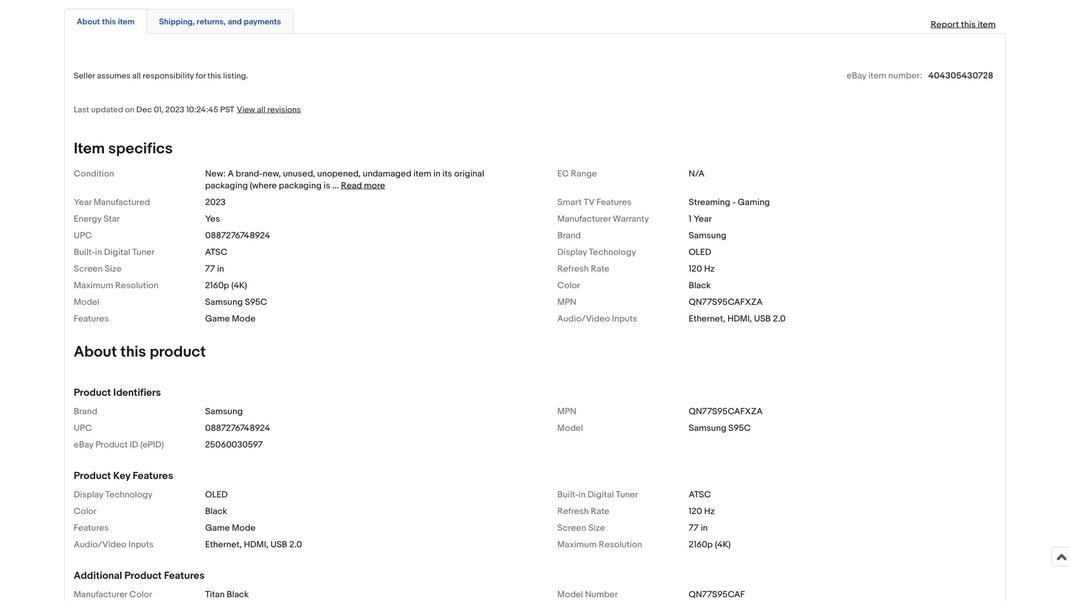 Task type: locate. For each thing, give the bounding box(es) containing it.
0 vertical spatial audio/video
[[557, 313, 610, 324]]

item left its
[[414, 168, 432, 179]]

updated
[[91, 105, 123, 115]]

1 horizontal spatial audio/video
[[557, 313, 610, 324]]

1 vertical spatial audio/video
[[74, 540, 126, 550]]

n/a
[[689, 168, 705, 179]]

1 vertical spatial model
[[557, 423, 583, 434]]

identifiers
[[113, 387, 161, 399]]

about for about this product
[[74, 343, 117, 361]]

audio/video inputs
[[557, 313, 637, 324], [74, 540, 154, 550]]

0887276748924 down yes at top left
[[205, 230, 270, 241]]

(4k)
[[231, 280, 247, 291], [715, 540, 731, 550]]

1 vertical spatial about
[[74, 343, 117, 361]]

77
[[205, 263, 215, 274], [689, 523, 699, 534]]

upc down energy
[[74, 230, 92, 241]]

item right report
[[978, 19, 996, 30]]

manufacturer for manufacturer warranty
[[557, 213, 611, 224]]

this up assumes
[[102, 17, 116, 27]]

manufacturer color
[[74, 590, 152, 600]]

maximum resolution
[[74, 280, 159, 291], [557, 540, 642, 550]]

0 vertical spatial (4k)
[[231, 280, 247, 291]]

tab list
[[64, 6, 1006, 34]]

1 rate from the top
[[591, 263, 610, 274]]

1 refresh rate from the top
[[557, 263, 610, 274]]

2023 up yes at top left
[[205, 197, 226, 208]]

1 horizontal spatial samsung s95c
[[689, 423, 751, 434]]

game for screen
[[205, 523, 230, 534]]

technology
[[589, 247, 636, 257], [105, 490, 153, 500]]

refresh for 77 in
[[557, 263, 589, 274]]

mpn
[[557, 297, 577, 307], [557, 406, 577, 417]]

2 120 hz from the top
[[689, 506, 715, 517]]

2 refresh rate from the top
[[557, 506, 610, 517]]

0 vertical spatial rate
[[591, 263, 610, 274]]

0 vertical spatial audio/video inputs
[[557, 313, 637, 324]]

qn77s95cafxza for samsung s95c
[[689, 297, 763, 307]]

0 horizontal spatial (4k)
[[231, 280, 247, 291]]

0 horizontal spatial 77
[[205, 263, 215, 274]]

packaging down a
[[205, 180, 248, 191]]

ethernet,
[[689, 313, 726, 324], [205, 540, 242, 550]]

product up manufacturer color
[[124, 570, 162, 582]]

black
[[689, 280, 711, 291], [205, 506, 227, 517], [227, 590, 249, 600]]

1 vertical spatial digital
[[588, 490, 614, 500]]

0 vertical spatial ebay
[[847, 70, 867, 81]]

atsc
[[205, 247, 228, 257], [689, 490, 711, 500]]

year
[[74, 197, 92, 208], [694, 213, 712, 224]]

ebay left id
[[74, 440, 93, 450]]

1 horizontal spatial resolution
[[599, 540, 642, 550]]

game mode for audio/video inputs
[[205, 313, 256, 324]]

product identifiers
[[74, 387, 161, 399]]

year up energy
[[74, 197, 92, 208]]

rate for black
[[591, 506, 610, 517]]

2 0887276748924 from the top
[[205, 423, 270, 434]]

0 horizontal spatial manufacturer
[[74, 590, 127, 600]]

1 vertical spatial 120
[[689, 506, 702, 517]]

2 120 from the top
[[689, 506, 702, 517]]

oled down 1 year
[[689, 247, 711, 257]]

1 vertical spatial all
[[257, 105, 266, 115]]

2 mode from the top
[[232, 523, 256, 534]]

hz for black
[[704, 506, 715, 517]]

technology down manufacturer warranty
[[589, 247, 636, 257]]

brand-
[[236, 168, 263, 179]]

0 vertical spatial maximum
[[74, 280, 113, 291]]

last updated on dec 01, 2023 10:24:45 pst view all revisions
[[74, 105, 301, 115]]

new:
[[205, 168, 226, 179]]

screen
[[74, 263, 103, 274], [557, 523, 586, 534]]

1 year
[[689, 213, 712, 224]]

mode for audio/video
[[232, 313, 256, 324]]

1 game from the top
[[205, 313, 230, 324]]

packaging down unused,
[[279, 180, 322, 191]]

0 vertical spatial samsung s95c
[[205, 297, 267, 307]]

1 vertical spatial brand
[[74, 406, 97, 417]]

refresh
[[557, 263, 589, 274], [557, 506, 589, 517]]

0887276748924
[[205, 230, 270, 241], [205, 423, 270, 434]]

1 vertical spatial screen size
[[557, 523, 605, 534]]

ebay left number:
[[847, 70, 867, 81]]

titan black
[[205, 590, 249, 600]]

0 horizontal spatial built-
[[74, 247, 95, 257]]

1 horizontal spatial ebay
[[847, 70, 867, 81]]

read
[[341, 180, 362, 191]]

product
[[74, 387, 111, 399], [95, 440, 128, 450], [74, 470, 111, 482], [124, 570, 162, 582]]

all
[[132, 71, 141, 81], [257, 105, 266, 115]]

this inside button
[[102, 17, 116, 27]]

all right the view
[[257, 105, 266, 115]]

0887276748924 for brand
[[205, 230, 270, 241]]

about up product identifiers
[[74, 343, 117, 361]]

0 vertical spatial mode
[[232, 313, 256, 324]]

manufacturer down tv
[[557, 213, 611, 224]]

game mode for screen size
[[205, 523, 256, 534]]

1 mode from the top
[[232, 313, 256, 324]]

25060030597
[[205, 440, 263, 450]]

report
[[931, 19, 959, 30]]

0 vertical spatial built-
[[74, 247, 95, 257]]

1 vertical spatial 120 hz
[[689, 506, 715, 517]]

oled down the 25060030597
[[205, 490, 228, 500]]

1 vertical spatial upc
[[74, 423, 92, 434]]

0 vertical spatial refresh rate
[[557, 263, 610, 274]]

1 vertical spatial screen
[[557, 523, 586, 534]]

all right assumes
[[132, 71, 141, 81]]

unopened,
[[317, 168, 361, 179]]

this right report
[[961, 19, 976, 30]]

year right the 1
[[694, 213, 712, 224]]

1 vertical spatial black
[[205, 506, 227, 517]]

about up seller
[[77, 17, 100, 27]]

1 horizontal spatial brand
[[557, 230, 581, 241]]

1 refresh from the top
[[557, 263, 589, 274]]

2 game from the top
[[205, 523, 230, 534]]

samsung s95c
[[205, 297, 267, 307], [689, 423, 751, 434]]

1 mpn from the top
[[557, 297, 577, 307]]

refresh rate for 77 in
[[557, 263, 610, 274]]

1 horizontal spatial built-in digital tuner
[[557, 490, 638, 500]]

1 horizontal spatial 2023
[[205, 197, 226, 208]]

2 upc from the top
[[74, 423, 92, 434]]

item inside button
[[118, 17, 135, 27]]

0 vertical spatial qn77s95cafxza
[[689, 297, 763, 307]]

1 horizontal spatial packaging
[[279, 180, 322, 191]]

2 game mode from the top
[[205, 523, 256, 534]]

qn77s95cafxza for samsung
[[689, 406, 763, 417]]

1 120 from the top
[[689, 263, 702, 274]]

usb
[[754, 313, 771, 324], [271, 540, 287, 550]]

1 vertical spatial usb
[[271, 540, 287, 550]]

number
[[585, 590, 618, 600]]

2 qn77s95cafxza from the top
[[689, 406, 763, 417]]

item left number:
[[869, 70, 887, 81]]

0 horizontal spatial tuner
[[132, 247, 155, 257]]

1 horizontal spatial ethernet,
[[689, 313, 726, 324]]

0 vertical spatial 2023
[[165, 105, 184, 115]]

0 horizontal spatial packaging
[[205, 180, 248, 191]]

upc up ebay product id (epid)
[[74, 423, 92, 434]]

2023 right '01,'
[[165, 105, 184, 115]]

0 horizontal spatial 2160p
[[205, 280, 229, 291]]

0 vertical spatial 2160p (4k)
[[205, 280, 247, 291]]

item specifics
[[74, 139, 173, 158]]

1 120 hz from the top
[[689, 263, 715, 274]]

inputs
[[612, 313, 637, 324], [128, 540, 154, 550]]

samsung
[[689, 230, 727, 241], [205, 297, 243, 307], [205, 406, 243, 417], [689, 423, 727, 434]]

display technology down key
[[74, 490, 153, 500]]

1 horizontal spatial ethernet, hdmi, usb 2.0
[[689, 313, 786, 324]]

qn77s95cafxza
[[689, 297, 763, 307], [689, 406, 763, 417]]

specifics
[[108, 139, 173, 158]]

maximum
[[74, 280, 113, 291], [557, 540, 597, 550]]

1 vertical spatial 2160p
[[689, 540, 713, 550]]

on
[[125, 105, 134, 115]]

0887276748924 up the 25060030597
[[205, 423, 270, 434]]

game
[[205, 313, 230, 324], [205, 523, 230, 534]]

1 horizontal spatial built-
[[557, 490, 579, 500]]

0 horizontal spatial technology
[[105, 490, 153, 500]]

2160p (4k)
[[205, 280, 247, 291], [689, 540, 731, 550]]

features for tv
[[597, 197, 632, 208]]

about inside button
[[77, 17, 100, 27]]

1 upc from the top
[[74, 230, 92, 241]]

2 mpn from the top
[[557, 406, 577, 417]]

display
[[557, 247, 587, 257], [74, 490, 103, 500]]

1 game mode from the top
[[205, 313, 256, 324]]

0 vertical spatial 0887276748924
[[205, 230, 270, 241]]

game mode
[[205, 313, 256, 324], [205, 523, 256, 534]]

1 vertical spatial ethernet,
[[205, 540, 242, 550]]

ebay for ebay product id (epid)
[[74, 440, 93, 450]]

1 horizontal spatial size
[[588, 523, 605, 534]]

technology down product key features
[[105, 490, 153, 500]]

1 vertical spatial (4k)
[[715, 540, 731, 550]]

features for key
[[133, 470, 173, 482]]

this for about this product
[[120, 343, 146, 361]]

1 vertical spatial hdmi,
[[244, 540, 269, 550]]

120 for black
[[689, 506, 702, 517]]

1 horizontal spatial year
[[694, 213, 712, 224]]

smart tv features
[[557, 197, 632, 208]]

display technology down manufacturer warranty
[[557, 247, 636, 257]]

packaging
[[205, 180, 248, 191], [279, 180, 322, 191]]

0 horizontal spatial year
[[74, 197, 92, 208]]

0 vertical spatial size
[[105, 263, 122, 274]]

streaming - gaming
[[689, 197, 770, 208]]

0 vertical spatial 120 hz
[[689, 263, 715, 274]]

1 hz from the top
[[704, 263, 715, 274]]

display technology
[[557, 247, 636, 257], [74, 490, 153, 500]]

rate for 77 in
[[591, 263, 610, 274]]

77 in
[[205, 263, 224, 274], [689, 523, 708, 534]]

color
[[557, 280, 580, 291], [74, 506, 97, 517], [129, 590, 152, 600]]

dec
[[136, 105, 152, 115]]

0 horizontal spatial built-in digital tuner
[[74, 247, 155, 257]]

item left shipping,
[[118, 17, 135, 27]]

assumes
[[97, 71, 131, 81]]

2 refresh from the top
[[557, 506, 589, 517]]

additional
[[74, 570, 122, 582]]

display down product key features
[[74, 490, 103, 500]]

brand down smart on the right of page
[[557, 230, 581, 241]]

2 hz from the top
[[704, 506, 715, 517]]

1 qn77s95cafxza from the top
[[689, 297, 763, 307]]

0 horizontal spatial display technology
[[74, 490, 153, 500]]

pst
[[220, 105, 234, 115]]

1
[[689, 213, 692, 224]]

0 vertical spatial digital
[[104, 247, 130, 257]]

features for product
[[164, 570, 205, 582]]

1 vertical spatial rate
[[591, 506, 610, 517]]

0 horizontal spatial hdmi,
[[244, 540, 269, 550]]

0 vertical spatial screen
[[74, 263, 103, 274]]

s95c
[[245, 297, 267, 307], [729, 423, 751, 434]]

1 0887276748924 from the top
[[205, 230, 270, 241]]

smart
[[557, 197, 582, 208]]

refresh rate for black
[[557, 506, 610, 517]]

brand down product identifiers
[[74, 406, 97, 417]]

shipping,
[[159, 17, 195, 27]]

0 vertical spatial s95c
[[245, 297, 267, 307]]

size
[[105, 263, 122, 274], [588, 523, 605, 534]]

0 vertical spatial ethernet, hdmi, usb 2.0
[[689, 313, 786, 324]]

0 vertical spatial hz
[[704, 263, 715, 274]]

1 horizontal spatial 77 in
[[689, 523, 708, 534]]

manufacturer
[[557, 213, 611, 224], [74, 590, 127, 600]]

upc for model
[[74, 423, 92, 434]]

hz
[[704, 263, 715, 274], [704, 506, 715, 517]]

about
[[77, 17, 100, 27], [74, 343, 117, 361]]

1 horizontal spatial display technology
[[557, 247, 636, 257]]

star
[[104, 213, 120, 224]]

1 vertical spatial manufacturer
[[74, 590, 127, 600]]

2 rate from the top
[[591, 506, 610, 517]]

in
[[434, 168, 441, 179], [95, 247, 102, 257], [217, 263, 224, 274], [579, 490, 586, 500], [701, 523, 708, 534]]

ethernet, hdmi, usb 2.0
[[689, 313, 786, 324], [205, 540, 302, 550]]

0 horizontal spatial size
[[105, 263, 122, 274]]

2023
[[165, 105, 184, 115], [205, 197, 226, 208]]

display down manufacturer warranty
[[557, 247, 587, 257]]

this up identifiers on the bottom left of the page
[[120, 343, 146, 361]]

ec
[[557, 168, 569, 179]]

report this item
[[931, 19, 996, 30]]

product left id
[[95, 440, 128, 450]]

1 packaging from the left
[[205, 180, 248, 191]]

0 vertical spatial about
[[77, 17, 100, 27]]

2160p
[[205, 280, 229, 291], [689, 540, 713, 550]]

manufacturer down additional
[[74, 590, 127, 600]]



Task type: vqa. For each thing, say whether or not it's contained in the screenshot.
Digital to the right
yes



Task type: describe. For each thing, give the bounding box(es) containing it.
its
[[443, 168, 452, 179]]

new,
[[263, 168, 281, 179]]

0 horizontal spatial usb
[[271, 540, 287, 550]]

ec range
[[557, 168, 597, 179]]

number:
[[889, 70, 923, 81]]

about this item
[[77, 17, 135, 27]]

seller assumes all responsibility for this listing.
[[74, 71, 248, 81]]

mpn for samsung s95c
[[557, 297, 577, 307]]

120 for 77 in
[[689, 263, 702, 274]]

(epid)
[[140, 440, 164, 450]]

model number
[[557, 590, 618, 600]]

1 vertical spatial year
[[694, 213, 712, 224]]

0 horizontal spatial atsc
[[205, 247, 228, 257]]

1 vertical spatial built-in digital tuner
[[557, 490, 638, 500]]

1 horizontal spatial 2160p
[[689, 540, 713, 550]]

0 horizontal spatial brand
[[74, 406, 97, 417]]

upc for brand
[[74, 230, 92, 241]]

manufacturer for manufacturer color
[[74, 590, 127, 600]]

view
[[237, 105, 255, 115]]

1 vertical spatial built-
[[557, 490, 579, 500]]

this for report this item
[[961, 19, 976, 30]]

read more
[[341, 180, 385, 191]]

mpn for samsung
[[557, 406, 577, 417]]

1 vertical spatial 77 in
[[689, 523, 708, 534]]

-
[[732, 197, 736, 208]]

1 vertical spatial maximum
[[557, 540, 597, 550]]

product left key
[[74, 470, 111, 482]]

0887276748924 for model
[[205, 423, 270, 434]]

2 vertical spatial model
[[557, 590, 583, 600]]

404305430728
[[928, 70, 994, 81]]

this for about this item
[[102, 17, 116, 27]]

0 horizontal spatial inputs
[[128, 540, 154, 550]]

range
[[571, 168, 597, 179]]

manufacturer warranty
[[557, 213, 649, 224]]

1 horizontal spatial color
[[129, 590, 152, 600]]

refresh for black
[[557, 506, 589, 517]]

new: a brand-new, unused, unopened, undamaged item in its original packaging (where packaging is ...
[[205, 168, 484, 191]]

read more button
[[341, 180, 385, 191]]

shipping, returns, and payments
[[159, 17, 281, 27]]

in inside new: a brand-new, unused, unopened, undamaged item in its original packaging (where packaging is ...
[[434, 168, 441, 179]]

1 horizontal spatial audio/video inputs
[[557, 313, 637, 324]]

item inside new: a brand-new, unused, unopened, undamaged item in its original packaging (where packaging is ...
[[414, 168, 432, 179]]

1 horizontal spatial digital
[[588, 490, 614, 500]]

shipping, returns, and payments button
[[159, 16, 281, 27]]

0 horizontal spatial resolution
[[115, 280, 159, 291]]

01,
[[154, 105, 164, 115]]

1 horizontal spatial s95c
[[729, 423, 751, 434]]

1 vertical spatial oled
[[205, 490, 228, 500]]

1 horizontal spatial 77
[[689, 523, 699, 534]]

0 horizontal spatial 2160p (4k)
[[205, 280, 247, 291]]

1 vertical spatial 2160p (4k)
[[689, 540, 731, 550]]

tab list containing about this item
[[64, 6, 1006, 34]]

0 vertical spatial 77
[[205, 263, 215, 274]]

returns,
[[197, 17, 226, 27]]

key
[[113, 470, 130, 482]]

1 vertical spatial display technology
[[74, 490, 153, 500]]

0 vertical spatial ethernet,
[[689, 313, 726, 324]]

game for audio/video
[[205, 313, 230, 324]]

2 vertical spatial black
[[227, 590, 249, 600]]

ebay item number: 404305430728
[[847, 70, 994, 81]]

1 vertical spatial 2023
[[205, 197, 226, 208]]

0 horizontal spatial audio/video inputs
[[74, 540, 154, 550]]

0 vertical spatial 2160p
[[205, 280, 229, 291]]

0 vertical spatial usb
[[754, 313, 771, 324]]

0 horizontal spatial all
[[132, 71, 141, 81]]

1 vertical spatial technology
[[105, 490, 153, 500]]

gaming
[[738, 197, 770, 208]]

ebay product id (epid)
[[74, 440, 164, 450]]

hz for 77 in
[[704, 263, 715, 274]]

yes
[[205, 213, 220, 224]]

ebay for ebay item number: 404305430728
[[847, 70, 867, 81]]

0 vertical spatial built-in digital tuner
[[74, 247, 155, 257]]

is
[[324, 180, 330, 191]]

about this product
[[74, 343, 206, 361]]

0 horizontal spatial screen size
[[74, 263, 122, 274]]

0 horizontal spatial digital
[[104, 247, 130, 257]]

0 vertical spatial black
[[689, 280, 711, 291]]

item
[[74, 139, 105, 158]]

more
[[364, 180, 385, 191]]

mode for screen
[[232, 523, 256, 534]]

tv
[[584, 197, 595, 208]]

2 packaging from the left
[[279, 180, 322, 191]]

energy star
[[74, 213, 120, 224]]

year manufactured
[[74, 197, 150, 208]]

unused,
[[283, 168, 315, 179]]

last
[[74, 105, 89, 115]]

1 vertical spatial tuner
[[616, 490, 638, 500]]

0 vertical spatial color
[[557, 280, 580, 291]]

view all revisions link
[[234, 104, 301, 115]]

streaming
[[689, 197, 731, 208]]

product
[[150, 343, 206, 361]]

0 vertical spatial display technology
[[557, 247, 636, 257]]

0 horizontal spatial 2.0
[[289, 540, 302, 550]]

0 vertical spatial brand
[[557, 230, 581, 241]]

0 vertical spatial year
[[74, 197, 92, 208]]

report this item link
[[925, 13, 1002, 36]]

1 vertical spatial ethernet, hdmi, usb 2.0
[[205, 540, 302, 550]]

0 vertical spatial oled
[[689, 247, 711, 257]]

original
[[454, 168, 484, 179]]

(where
[[250, 180, 277, 191]]

responsibility
[[143, 71, 194, 81]]

undamaged
[[363, 168, 412, 179]]

0 horizontal spatial 77 in
[[205, 263, 224, 274]]

id
[[130, 440, 138, 450]]

titan
[[205, 590, 225, 600]]

revisions
[[267, 105, 301, 115]]

1 horizontal spatial inputs
[[612, 313, 637, 324]]

manufactured
[[94, 197, 150, 208]]

qn77s95caf
[[689, 590, 745, 600]]

seller
[[74, 71, 95, 81]]

warranty
[[613, 213, 649, 224]]

1 horizontal spatial technology
[[589, 247, 636, 257]]

for
[[196, 71, 206, 81]]

0 horizontal spatial maximum resolution
[[74, 280, 159, 291]]

payments
[[244, 17, 281, 27]]

1 vertical spatial color
[[74, 506, 97, 517]]

a
[[228, 168, 234, 179]]

listing.
[[223, 71, 248, 81]]

and
[[228, 17, 242, 27]]

10:24:45
[[186, 105, 218, 115]]

energy
[[74, 213, 102, 224]]

condition
[[74, 168, 114, 179]]

0 horizontal spatial display
[[74, 490, 103, 500]]

product key features
[[74, 470, 173, 482]]

1 vertical spatial atsc
[[689, 490, 711, 500]]

additional product features
[[74, 570, 205, 582]]

0 horizontal spatial audio/video
[[74, 540, 126, 550]]

about this item button
[[77, 16, 135, 27]]

0 vertical spatial tuner
[[132, 247, 155, 257]]

this right for
[[208, 71, 221, 81]]

1 horizontal spatial all
[[257, 105, 266, 115]]

0 vertical spatial model
[[74, 297, 100, 307]]

1 horizontal spatial hdmi,
[[728, 313, 752, 324]]

1 horizontal spatial 2.0
[[773, 313, 786, 324]]

1 horizontal spatial screen size
[[557, 523, 605, 534]]

120 hz for black
[[689, 506, 715, 517]]

about for about this item
[[77, 17, 100, 27]]

0 horizontal spatial maximum
[[74, 280, 113, 291]]

1 vertical spatial maximum resolution
[[557, 540, 642, 550]]

1 vertical spatial resolution
[[599, 540, 642, 550]]

product left identifiers on the bottom left of the page
[[74, 387, 111, 399]]

120 hz for 77 in
[[689, 263, 715, 274]]

1 vertical spatial size
[[588, 523, 605, 534]]

0 vertical spatial display
[[557, 247, 587, 257]]

...
[[332, 180, 339, 191]]



